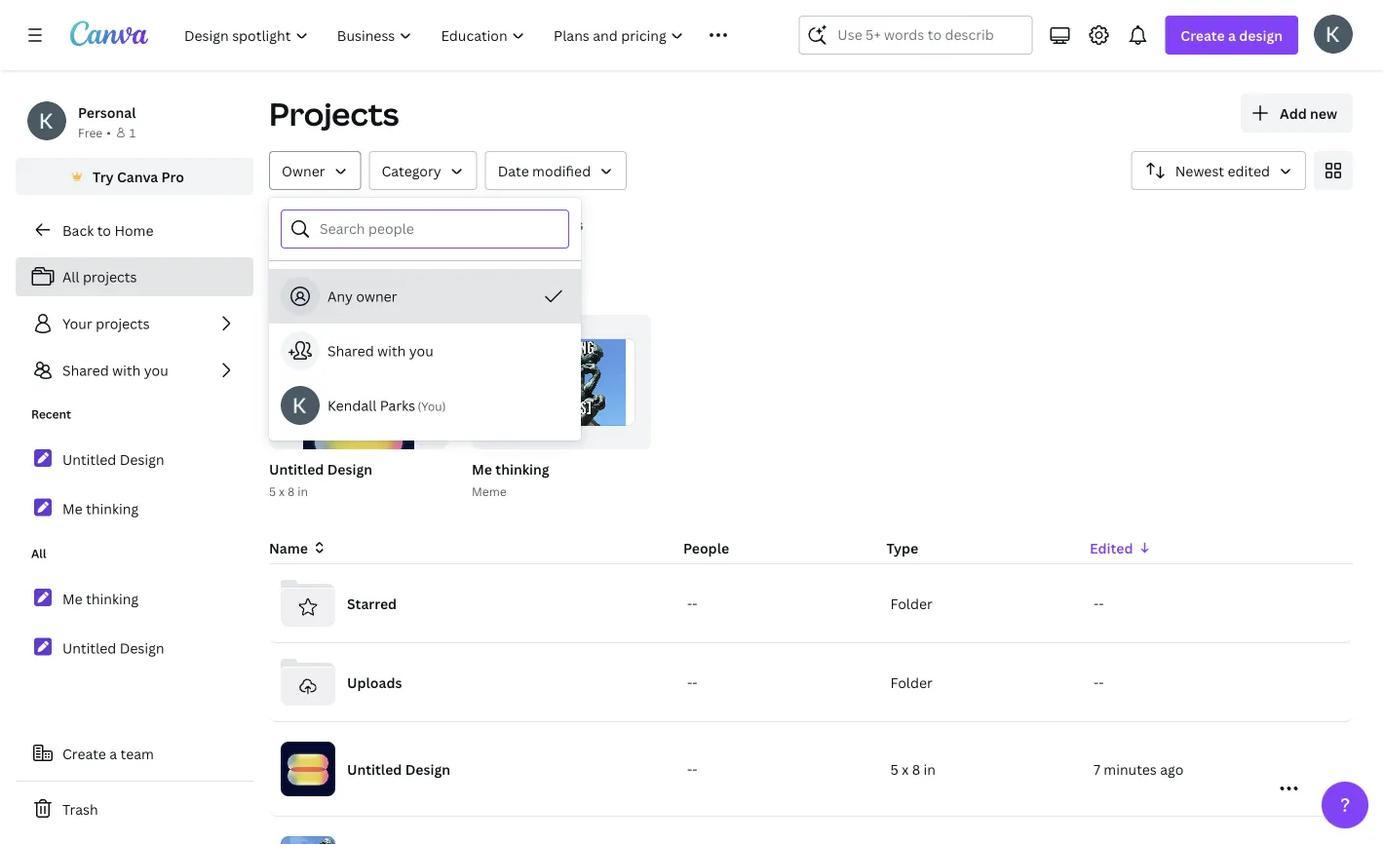 Task type: describe. For each thing, give the bounding box(es) containing it.
edited
[[1090, 539, 1133, 557]]

design
[[1239, 26, 1283, 44]]

owner
[[282, 161, 325, 180]]

shared with you button
[[269, 324, 581, 378]]

newest edited
[[1175, 161, 1270, 180]]

create a team
[[62, 744, 154, 763]]

date
[[498, 161, 529, 180]]

me thinking for 2nd 'me thinking' link
[[62, 589, 139, 608]]

list containing all projects
[[16, 257, 253, 390]]

shared with you for shared with you link on the top
[[62, 361, 168, 380]]

create a design
[[1181, 26, 1283, 44]]

your projects link
[[16, 304, 253, 343]]

category
[[382, 161, 441, 180]]

)
[[442, 398, 446, 414]]

list containing me thinking
[[16, 578, 253, 669]]

your
[[62, 314, 92, 333]]

name
[[269, 539, 308, 557]]

pro
[[161, 167, 184, 186]]

5 inside untitled design 5 x 8 in
[[269, 483, 276, 499]]

folders button
[[333, 206, 399, 243]]

1 me thinking link from the top
[[16, 488, 253, 529]]

0 horizontal spatial recent
[[31, 406, 71, 422]]

Sort by button
[[1131, 151, 1306, 190]]

thinking inside the me thinking meme
[[495, 460, 549, 478]]

you for shared with you link on the top
[[144, 361, 168, 380]]

new
[[1310, 104, 1337, 122]]

add new button
[[1241, 94, 1353, 133]]

kendall parks image
[[1314, 14, 1353, 53]]

free
[[78, 124, 103, 140]]

1 vertical spatial x
[[902, 760, 909, 778]]

x inside untitled design 5 x 8 in
[[279, 483, 285, 499]]

(
[[418, 398, 421, 414]]

0 horizontal spatial all
[[31, 545, 46, 561]]

a for design
[[1228, 26, 1236, 44]]

create for create a design
[[1181, 26, 1225, 44]]

newest
[[1175, 161, 1224, 180]]

list box containing any owner
[[269, 269, 581, 433]]

me inside the me thinking meme
[[472, 460, 492, 478]]

1 horizontal spatial in
[[924, 760, 936, 778]]

•
[[106, 124, 111, 140]]

minutes
[[1104, 760, 1157, 778]]

1 untitled design link from the top
[[16, 439, 253, 480]]

uploads
[[347, 673, 402, 692]]

folder for starred
[[890, 594, 933, 613]]

projects
[[269, 93, 399, 135]]

edited
[[1228, 161, 1270, 180]]

Category button
[[369, 151, 477, 190]]

try
[[93, 167, 114, 186]]

in inside untitled design 5 x 8 in
[[297, 483, 308, 499]]

trash
[[62, 800, 98, 818]]

Date modified button
[[485, 151, 627, 190]]

design inside untitled design 5 x 8 in
[[327, 460, 372, 478]]

0 vertical spatial untitled design
[[62, 450, 164, 469]]

all for all projects
[[62, 268, 79, 286]]

untitled design 5 x 8 in
[[269, 460, 372, 499]]

you for shared with you button
[[409, 342, 434, 360]]

images button
[[529, 206, 591, 243]]

your projects
[[62, 314, 150, 333]]

ago
[[1160, 760, 1184, 778]]

2 vertical spatial me
[[62, 589, 83, 608]]

8 inside untitled design 5 x 8 in
[[288, 483, 295, 499]]

1 vertical spatial me
[[62, 499, 83, 518]]



Task type: vqa. For each thing, say whether or not it's contained in the screenshot.
folder associated with Uploads
yes



Task type: locate. For each thing, give the bounding box(es) containing it.
you
[[421, 398, 442, 414]]

0 vertical spatial projects
[[83, 268, 137, 286]]

type
[[887, 539, 918, 557]]

0 vertical spatial in
[[297, 483, 308, 499]]

0 vertical spatial shared
[[328, 342, 374, 360]]

all button
[[269, 206, 302, 243]]

1 vertical spatial list
[[16, 439, 253, 529]]

x
[[279, 483, 285, 499], [902, 760, 909, 778]]

1 vertical spatial me thinking
[[62, 589, 139, 608]]

0 vertical spatial recent
[[269, 268, 351, 299]]

shared down your
[[62, 361, 109, 380]]

shared with you option
[[269, 324, 581, 378]]

0 vertical spatial folder
[[890, 594, 933, 613]]

1 vertical spatial a
[[109, 744, 117, 763]]

0 vertical spatial create
[[1181, 26, 1225, 44]]

name button
[[269, 537, 327, 559]]

thinking
[[495, 460, 549, 478], [86, 499, 139, 518], [86, 589, 139, 608]]

with up kendall parks ( you )
[[377, 342, 406, 360]]

--
[[687, 594, 698, 613], [1094, 594, 1104, 613], [687, 673, 698, 692], [1094, 673, 1104, 692], [687, 760, 698, 778]]

starred
[[347, 594, 397, 613]]

1 vertical spatial you
[[144, 361, 168, 380]]

create a design button
[[1165, 16, 1298, 55]]

a
[[1228, 26, 1236, 44], [109, 744, 117, 763]]

you down your projects link
[[144, 361, 168, 380]]

0 vertical spatial me
[[472, 460, 492, 478]]

projects
[[83, 268, 137, 286], [96, 314, 150, 333]]

untitled design button
[[269, 457, 372, 482]]

8
[[288, 483, 295, 499], [912, 760, 920, 778]]

None search field
[[799, 16, 1033, 55]]

a left design
[[1228, 26, 1236, 44]]

with inside shared with you link
[[112, 361, 141, 380]]

1 horizontal spatial you
[[409, 342, 434, 360]]

1 vertical spatial in
[[924, 760, 936, 778]]

1 folder from the top
[[890, 594, 933, 613]]

1 vertical spatial create
[[62, 744, 106, 763]]

shared with you
[[328, 342, 434, 360], [62, 361, 168, 380]]

kendall parks option
[[269, 378, 581, 433]]

a for team
[[109, 744, 117, 763]]

untitled design
[[62, 450, 164, 469], [62, 639, 164, 657], [347, 760, 450, 778]]

5
[[269, 483, 276, 499], [890, 760, 898, 778]]

0 horizontal spatial with
[[112, 361, 141, 380]]

create left team
[[62, 744, 106, 763]]

shared for shared with you button
[[328, 342, 374, 360]]

0 vertical spatial 8
[[288, 483, 295, 499]]

1
[[130, 124, 136, 140]]

3 list from the top
[[16, 578, 253, 669]]

me
[[472, 460, 492, 478], [62, 499, 83, 518], [62, 589, 83, 608]]

2 vertical spatial list
[[16, 578, 253, 669]]

projects right your
[[96, 314, 150, 333]]

0 vertical spatial with
[[377, 342, 406, 360]]

list box
[[269, 269, 581, 433]]

a inside dropdown button
[[1228, 26, 1236, 44]]

0 vertical spatial untitled design link
[[16, 439, 253, 480]]

folder
[[890, 594, 933, 613], [890, 673, 933, 692]]

with inside shared with you button
[[377, 342, 406, 360]]

0 vertical spatial me thinking link
[[16, 488, 253, 529]]

1 vertical spatial recent
[[31, 406, 71, 422]]

create inside create a team button
[[62, 744, 106, 763]]

any
[[328, 287, 353, 306]]

projects for all projects
[[83, 268, 137, 286]]

home
[[114, 221, 154, 239]]

in
[[297, 483, 308, 499], [924, 760, 936, 778]]

0 horizontal spatial you
[[144, 361, 168, 380]]

kendall parks ( you )
[[328, 396, 446, 415]]

untitled
[[62, 450, 116, 469], [269, 460, 324, 478], [62, 639, 116, 657], [347, 760, 402, 778]]

all for all 'button'
[[277, 215, 294, 233]]

2 vertical spatial thinking
[[86, 589, 139, 608]]

0 vertical spatial me thinking
[[62, 499, 139, 518]]

list containing untitled design
[[16, 439, 253, 529]]

top level navigation element
[[172, 16, 752, 55], [172, 16, 752, 55]]

1 vertical spatial folder
[[890, 673, 933, 692]]

shared up kendall
[[328, 342, 374, 360]]

with
[[377, 342, 406, 360], [112, 361, 141, 380]]

1 vertical spatial all
[[62, 268, 79, 286]]

1 vertical spatial projects
[[96, 314, 150, 333]]

0 vertical spatial thinking
[[495, 460, 549, 478]]

1 vertical spatial untitled design link
[[16, 627, 253, 669]]

to
[[97, 221, 111, 239]]

0 horizontal spatial a
[[109, 744, 117, 763]]

personal
[[78, 103, 136, 121]]

Search people search field
[[320, 211, 557, 248]]

me thinking link
[[16, 488, 253, 529], [16, 578, 253, 619]]

projects down back to home on the top left of the page
[[83, 268, 137, 286]]

2 untitled design link from the top
[[16, 627, 253, 669]]

0 vertical spatial a
[[1228, 26, 1236, 44]]

any owner button
[[269, 269, 581, 324]]

untitled inside untitled design 5 x 8 in
[[269, 460, 324, 478]]

0 horizontal spatial shared
[[62, 361, 109, 380]]

kendall
[[328, 396, 377, 415]]

1 horizontal spatial 8
[[912, 760, 920, 778]]

meme
[[472, 483, 507, 499]]

shared with you inside list
[[62, 361, 168, 380]]

canva
[[117, 167, 158, 186]]

0 vertical spatial 5
[[269, 483, 276, 499]]

shared for shared with you link on the top
[[62, 361, 109, 380]]

date modified
[[498, 161, 591, 180]]

0 vertical spatial all
[[277, 215, 294, 233]]

folder down type
[[890, 594, 933, 613]]

try canva pro button
[[16, 158, 253, 195]]

any owner option
[[269, 269, 581, 324]]

untitled design link
[[16, 439, 253, 480], [16, 627, 253, 669]]

1 vertical spatial shared with you
[[62, 361, 168, 380]]

Search search field
[[838, 17, 994, 54]]

shared
[[328, 342, 374, 360], [62, 361, 109, 380]]

create left design
[[1181, 26, 1225, 44]]

folder for uploads
[[890, 673, 933, 692]]

1 vertical spatial shared
[[62, 361, 109, 380]]

create
[[1181, 26, 1225, 44], [62, 744, 106, 763]]

1 horizontal spatial shared
[[328, 342, 374, 360]]

2 horizontal spatial all
[[277, 215, 294, 233]]

2 vertical spatial all
[[31, 545, 46, 561]]

back to home
[[62, 221, 154, 239]]

1 horizontal spatial with
[[377, 342, 406, 360]]

Owner button
[[269, 151, 361, 190]]

1 list from the top
[[16, 257, 253, 390]]

create a team button
[[16, 734, 253, 773]]

0 horizontal spatial x
[[279, 483, 285, 499]]

0 vertical spatial x
[[279, 483, 285, 499]]

1 me thinking from the top
[[62, 499, 139, 518]]

0 horizontal spatial 5
[[269, 483, 276, 499]]

edited button
[[1090, 537, 1277, 559]]

1 horizontal spatial all
[[62, 268, 79, 286]]

design
[[120, 450, 164, 469], [327, 460, 372, 478], [120, 639, 164, 657], [405, 760, 450, 778]]

shared with you inside button
[[328, 342, 434, 360]]

modified
[[532, 161, 591, 180]]

1 vertical spatial with
[[112, 361, 141, 380]]

with for shared with you link on the top
[[112, 361, 141, 380]]

free •
[[78, 124, 111, 140]]

recent down all 'button'
[[269, 268, 351, 299]]

5 x 8 in
[[890, 760, 936, 778]]

owner
[[356, 287, 397, 306]]

any owner
[[328, 287, 397, 306]]

0 vertical spatial list
[[16, 257, 253, 390]]

a left team
[[109, 744, 117, 763]]

shared inside button
[[328, 342, 374, 360]]

2 vertical spatial untitled design
[[347, 760, 450, 778]]

me thinking for first 'me thinking' link
[[62, 499, 139, 518]]

folder up the 5 x 8 in
[[890, 673, 933, 692]]

shared inside list
[[62, 361, 109, 380]]

try canva pro
[[93, 167, 184, 186]]

team
[[120, 744, 154, 763]]

0 vertical spatial shared with you
[[328, 342, 434, 360]]

all
[[277, 215, 294, 233], [62, 268, 79, 286], [31, 545, 46, 561]]

recent
[[269, 268, 351, 299], [31, 406, 71, 422]]

parks
[[380, 396, 415, 415]]

1 vertical spatial 8
[[912, 760, 920, 778]]

1 horizontal spatial create
[[1181, 26, 1225, 44]]

1 vertical spatial thinking
[[86, 499, 139, 518]]

create for create a team
[[62, 744, 106, 763]]

shared with you link
[[16, 351, 253, 390]]

2 list from the top
[[16, 439, 253, 529]]

shared with you for shared with you button
[[328, 342, 434, 360]]

all projects link
[[16, 257, 253, 296]]

images
[[536, 215, 583, 233]]

1 horizontal spatial x
[[902, 760, 909, 778]]

2 me thinking link from the top
[[16, 578, 253, 619]]

1 vertical spatial me thinking link
[[16, 578, 253, 619]]

with for shared with you button
[[377, 342, 406, 360]]

2 me thinking from the top
[[62, 589, 139, 608]]

1 horizontal spatial recent
[[269, 268, 351, 299]]

projects for your projects
[[96, 314, 150, 333]]

-
[[687, 594, 692, 613], [692, 594, 698, 613], [1094, 594, 1099, 613], [1099, 594, 1104, 613], [687, 673, 692, 692], [692, 673, 698, 692], [1094, 673, 1099, 692], [1099, 673, 1104, 692], [687, 760, 692, 778], [692, 760, 698, 778]]

with down your projects link
[[112, 361, 141, 380]]

7 minutes ago
[[1094, 760, 1184, 778]]

1 vertical spatial untitled design
[[62, 639, 164, 657]]

people
[[683, 539, 729, 557]]

all inside list
[[62, 268, 79, 286]]

add
[[1280, 104, 1307, 122]]

folders
[[341, 215, 391, 233]]

0 horizontal spatial 8
[[288, 483, 295, 499]]

list
[[16, 257, 253, 390], [16, 439, 253, 529], [16, 578, 253, 669]]

1 horizontal spatial 5
[[890, 760, 898, 778]]

7
[[1094, 760, 1100, 778]]

all inside 'button'
[[277, 215, 294, 233]]

add new
[[1280, 104, 1337, 122]]

0 horizontal spatial create
[[62, 744, 106, 763]]

1 horizontal spatial shared with you
[[328, 342, 434, 360]]

1 vertical spatial 5
[[890, 760, 898, 778]]

you inside button
[[409, 342, 434, 360]]

back
[[62, 221, 94, 239]]

me thinking button
[[472, 457, 549, 482]]

you
[[409, 342, 434, 360], [144, 361, 168, 380]]

shared with you down the your projects
[[62, 361, 168, 380]]

2 folder from the top
[[890, 673, 933, 692]]

me thinking meme
[[472, 460, 549, 499]]

0 horizontal spatial shared with you
[[62, 361, 168, 380]]

you down any owner button
[[409, 342, 434, 360]]

recent down shared with you link on the top
[[31, 406, 71, 422]]

0 vertical spatial you
[[409, 342, 434, 360]]

me thinking
[[62, 499, 139, 518], [62, 589, 139, 608]]

1 horizontal spatial a
[[1228, 26, 1236, 44]]

trash link
[[16, 790, 253, 829]]

back to home link
[[16, 211, 253, 250]]

all projects
[[62, 268, 137, 286]]

a inside button
[[109, 744, 117, 763]]

create inside create a design dropdown button
[[1181, 26, 1225, 44]]

shared with you down owner
[[328, 342, 434, 360]]

0 horizontal spatial in
[[297, 483, 308, 499]]



